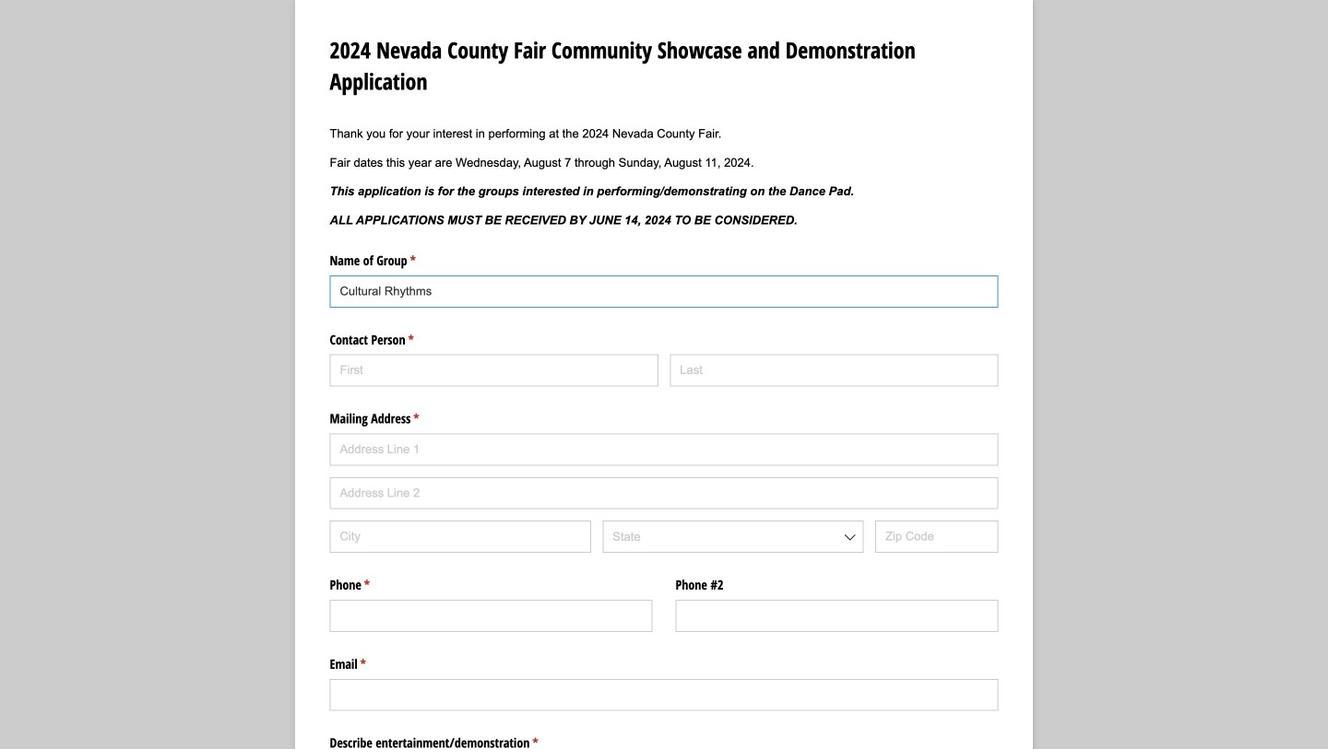 Task type: locate. For each thing, give the bounding box(es) containing it.
Address Line 2 text field
[[330, 478, 998, 510]]

None text field
[[330, 276, 998, 308], [330, 600, 652, 633], [330, 276, 998, 308], [330, 600, 652, 633]]

None text field
[[676, 600, 998, 633], [330, 680, 998, 712], [676, 600, 998, 633], [330, 680, 998, 712]]

Address Line 1 text field
[[330, 434, 998, 466]]

First text field
[[330, 355, 658, 387]]

State text field
[[602, 521, 864, 553]]



Task type: vqa. For each thing, say whether or not it's contained in the screenshot.
Address Line 1 "text field"
yes



Task type: describe. For each thing, give the bounding box(es) containing it.
Last text field
[[670, 355, 998, 387]]

City text field
[[330, 521, 591, 553]]

Zip Code text field
[[875, 521, 998, 553]]



